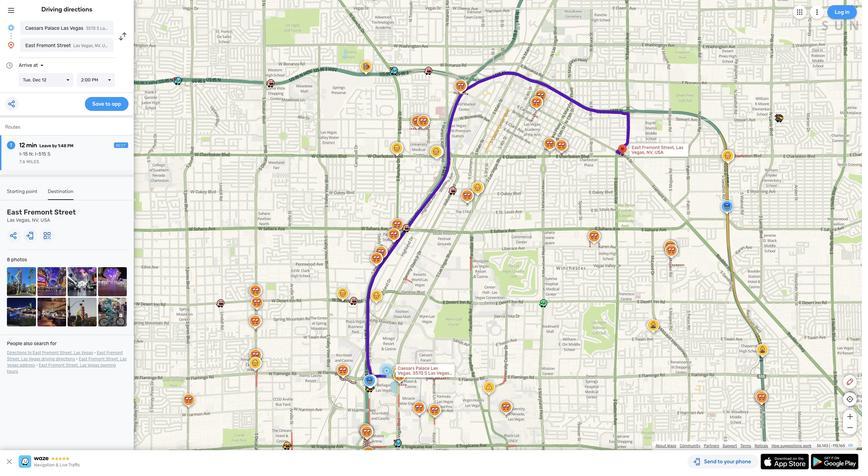 Task type: describe. For each thing, give the bounding box(es) containing it.
115.165
[[833, 444, 845, 448]]

7.6
[[19, 159, 25, 164]]

2 vertical spatial vegas,
[[16, 217, 31, 223]]

caesars
[[25, 25, 43, 31]]

pencil image
[[846, 378, 854, 386]]

live
[[60, 463, 68, 468]]

image 1 of east fremont street, las vegas image
[[7, 267, 36, 296]]

also
[[24, 341, 33, 347]]

at
[[33, 62, 38, 68]]

driving
[[41, 357, 55, 362]]

east fremont street, las vegas opening hours
[[7, 363, 116, 374]]

las inside east fremont street, las vegas address
[[120, 357, 127, 362]]

0 vertical spatial usa
[[102, 43, 110, 48]]

tue, dec 12
[[23, 77, 46, 82]]

east fremont street, las vegas address
[[7, 357, 127, 368]]

community link
[[680, 444, 701, 448]]

nv, inside east fremont street, las vegas, nv, usa
[[647, 150, 654, 155]]

east fremont street, las vegas driving directions
[[7, 350, 123, 362]]

people also search for
[[7, 341, 57, 347]]

vegas for east fremont street, las vegas address
[[7, 363, 19, 368]]

starting point
[[7, 189, 37, 194]]

image 6 of east fremont street, las vegas image
[[37, 298, 66, 327]]

support link
[[723, 444, 737, 448]]

suggestions
[[781, 444, 802, 448]]

current location image
[[7, 24, 15, 32]]

driving
[[41, 6, 62, 13]]

usa inside east fremont street, las vegas, nv, usa
[[655, 150, 664, 155]]

traffic
[[68, 463, 80, 468]]

east fremont street, las vegas, nv, usa
[[632, 145, 684, 155]]

2:00
[[81, 77, 91, 82]]

about waze link
[[656, 444, 677, 448]]

by
[[52, 144, 57, 148]]

directions
[[7, 350, 27, 355]]

las inside east fremont street, las vegas, nv, usa
[[676, 145, 684, 150]]

8
[[7, 257, 10, 263]]

&
[[56, 463, 59, 468]]

support
[[723, 444, 737, 448]]

partners
[[704, 444, 719, 448]]

fremont inside east fremont street, las vegas driving directions
[[106, 350, 123, 355]]

zoom in image
[[846, 412, 855, 421]]

1 i- from the left
[[19, 151, 23, 157]]

0 vertical spatial directions
[[64, 6, 92, 13]]

clock image
[[5, 61, 14, 70]]

east inside east fremont street, las vegas driving directions
[[97, 350, 105, 355]]

n;
[[29, 151, 34, 157]]

1 vertical spatial 12
[[19, 141, 25, 149]]

link image
[[848, 443, 854, 448]]

about waze community partners support terms notices how suggestions work
[[656, 444, 812, 448]]

36.143 | -115.165
[[817, 444, 845, 448]]

starting
[[7, 189, 25, 194]]

street, for usa
[[661, 145, 675, 150]]

las inside "caesars palace las vegas" button
[[61, 25, 69, 31]]

arrive
[[19, 62, 32, 68]]

8 photos
[[7, 257, 27, 263]]

search
[[34, 341, 49, 347]]

2:00 pm
[[81, 77, 98, 82]]

pm inside 12 min leave by 1:48 pm
[[67, 144, 73, 148]]

fremont inside east fremont street, las vegas opening hours
[[48, 363, 65, 368]]

street, inside east fremont street, las vegas address
[[106, 357, 119, 362]]

0 horizontal spatial usa
[[41, 217, 50, 223]]

starting point button
[[7, 189, 37, 199]]

photos
[[11, 257, 27, 263]]

0 vertical spatial street
[[57, 43, 71, 49]]

east inside east fremont street, las vegas address
[[79, 357, 87, 362]]

waze
[[667, 444, 677, 448]]

palace
[[45, 25, 60, 31]]

address
[[20, 363, 35, 368]]

fremont inside 'east fremont street las vegas, nv, usa'
[[24, 208, 53, 216]]

1
[[10, 142, 12, 148]]

fremont inside east fremont street, las vegas, nv, usa
[[642, 145, 660, 150]]

image 7 of east fremont street, las vegas image
[[68, 298, 97, 327]]

notices link
[[755, 444, 768, 448]]

|
[[830, 444, 830, 448]]

vegas, inside east fremont street, las vegas, nv, usa
[[632, 150, 646, 155]]

-
[[831, 444, 833, 448]]

street, for directions
[[7, 357, 20, 362]]

work
[[803, 444, 812, 448]]

s
[[47, 151, 50, 157]]

east fremont street, las vegas address link
[[7, 357, 127, 368]]

caesars palace las vegas button
[[20, 21, 114, 35]]

image 3 of east fremont street, las vegas image
[[68, 267, 97, 296]]



Task type: locate. For each thing, give the bounding box(es) containing it.
directions inside east fremont street, las vegas driving directions
[[56, 357, 75, 362]]

vegas inside east fremont street, las vegas driving directions
[[29, 357, 40, 362]]

2 vertical spatial nv,
[[32, 217, 39, 223]]

vegas inside button
[[70, 25, 83, 31]]

las
[[61, 25, 69, 31], [73, 43, 80, 48], [676, 145, 684, 150], [7, 217, 15, 223], [74, 350, 80, 355], [21, 357, 28, 362], [120, 357, 127, 362], [80, 363, 87, 368]]

navigation
[[34, 463, 55, 468]]

people
[[7, 341, 22, 347]]

0 horizontal spatial vegas,
[[16, 217, 31, 223]]

east fremont street las vegas, nv, usa
[[25, 43, 110, 49], [7, 208, 76, 223]]

directions
[[64, 6, 92, 13], [56, 357, 75, 362]]

directions to east fremont street, las vegas
[[7, 350, 93, 355]]

community
[[680, 444, 701, 448]]

street, for hours
[[66, 363, 79, 368]]

street down "caesars palace las vegas" button
[[57, 43, 71, 49]]

vegas,
[[81, 43, 94, 48], [632, 150, 646, 155], [16, 217, 31, 223]]

caesars palace las vegas
[[25, 25, 83, 31]]

directions up east fremont street, las vegas opening hours
[[56, 357, 75, 362]]

las inside east fremont street, las vegas driving directions
[[21, 357, 28, 362]]

12 right "dec"
[[42, 77, 46, 82]]

east inside east fremont street, las vegas opening hours
[[39, 363, 47, 368]]

2:00 pm list box
[[77, 73, 115, 87]]

0 vertical spatial 12
[[42, 77, 46, 82]]

1 vertical spatial nv,
[[647, 150, 654, 155]]

pm
[[92, 77, 98, 82], [67, 144, 73, 148]]

location image
[[7, 41, 15, 49]]

vegas down 'to'
[[29, 357, 40, 362]]

street, inside east fremont street, las vegas driving directions
[[7, 357, 20, 362]]

0 horizontal spatial nv,
[[32, 217, 39, 223]]

2 i- from the left
[[35, 151, 38, 157]]

0 horizontal spatial i-
[[19, 151, 23, 157]]

1 horizontal spatial usa
[[102, 43, 110, 48]]

1 horizontal spatial pm
[[92, 77, 98, 82]]

2 horizontal spatial vegas,
[[632, 150, 646, 155]]

destination
[[48, 189, 74, 194]]

2 horizontal spatial nv,
[[647, 150, 654, 155]]

pm right 1:48
[[67, 144, 73, 148]]

1 vertical spatial usa
[[655, 150, 664, 155]]

1 horizontal spatial nv,
[[95, 43, 101, 48]]

vegas for east fremont street, las vegas opening hours
[[88, 363, 99, 368]]

street,
[[661, 145, 675, 150], [60, 350, 73, 355], [7, 357, 20, 362], [106, 357, 119, 362], [66, 363, 79, 368]]

0 vertical spatial east fremont street las vegas, nv, usa
[[25, 43, 110, 49]]

1 vertical spatial pm
[[67, 144, 73, 148]]

directions up "caesars palace las vegas" button
[[64, 6, 92, 13]]

1 horizontal spatial 12
[[42, 77, 46, 82]]

i-
[[19, 151, 23, 157], [35, 151, 38, 157]]

1 vertical spatial street
[[54, 208, 76, 216]]

36.143
[[817, 444, 829, 448]]

east fremont street las vegas, nv, usa down "caesars palace las vegas" button
[[25, 43, 110, 49]]

vegas
[[70, 25, 83, 31], [81, 350, 93, 355], [29, 357, 40, 362], [7, 363, 19, 368], [88, 363, 99, 368]]

how
[[772, 444, 780, 448]]

destination button
[[48, 189, 74, 200]]

12 inside list box
[[42, 77, 46, 82]]

navigation & live traffic
[[34, 463, 80, 468]]

image 5 of east fremont street, las vegas image
[[7, 298, 36, 327]]

vegas down driving directions
[[70, 25, 83, 31]]

usa
[[102, 43, 110, 48], [655, 150, 664, 155], [41, 217, 50, 223]]

0 vertical spatial pm
[[92, 77, 98, 82]]

to
[[28, 350, 32, 355]]

min
[[26, 141, 37, 149]]

vegas left opening
[[88, 363, 99, 368]]

0 horizontal spatial pm
[[67, 144, 73, 148]]

fremont
[[36, 43, 56, 49], [642, 145, 660, 150], [24, 208, 53, 216], [42, 350, 59, 355], [106, 350, 123, 355], [88, 357, 105, 362], [48, 363, 65, 368]]

directions to east fremont street, las vegas link
[[7, 350, 93, 355]]

i- up 7.6
[[19, 151, 23, 157]]

east
[[25, 43, 35, 49], [632, 145, 641, 150], [7, 208, 22, 216], [33, 350, 41, 355], [97, 350, 105, 355], [79, 357, 87, 362], [39, 363, 47, 368]]

vegas for east fremont street, las vegas driving directions
[[29, 357, 40, 362]]

i-15 n; i-515 s 7.6 miles
[[19, 151, 50, 164]]

partners link
[[704, 444, 719, 448]]

opening
[[100, 363, 116, 368]]

east inside east fremont street, las vegas, nv, usa
[[632, 145, 641, 150]]

how suggestions work link
[[772, 444, 812, 448]]

12 min leave by 1:48 pm
[[19, 141, 73, 149]]

las inside east fremont street, las vegas opening hours
[[80, 363, 87, 368]]

15
[[23, 151, 28, 157]]

terms link
[[741, 444, 752, 448]]

point
[[26, 189, 37, 194]]

1 horizontal spatial vegas,
[[81, 43, 94, 48]]

1:48
[[58, 144, 66, 148]]

vegas inside east fremont street, las vegas address
[[7, 363, 19, 368]]

pm right 2:00
[[92, 77, 98, 82]]

12 up 15
[[19, 141, 25, 149]]

0 horizontal spatial 12
[[19, 141, 25, 149]]

hours
[[7, 369, 18, 374]]

1 vertical spatial vegas,
[[632, 150, 646, 155]]

about
[[656, 444, 667, 448]]

tue,
[[23, 77, 31, 82]]

miles
[[26, 159, 39, 164]]

zoom out image
[[846, 424, 855, 432]]

street, inside east fremont street, las vegas opening hours
[[66, 363, 79, 368]]

street, inside east fremont street, las vegas, nv, usa
[[661, 145, 675, 150]]

street inside 'east fremont street las vegas, nv, usa'
[[54, 208, 76, 216]]

nv,
[[95, 43, 101, 48], [647, 150, 654, 155], [32, 217, 39, 223]]

12
[[42, 77, 46, 82], [19, 141, 25, 149]]

0 vertical spatial nv,
[[95, 43, 101, 48]]

515
[[38, 151, 46, 157]]

for
[[50, 341, 57, 347]]

notices
[[755, 444, 768, 448]]

1 vertical spatial east fremont street las vegas, nv, usa
[[7, 208, 76, 223]]

pm inside list box
[[92, 77, 98, 82]]

routes
[[5, 124, 20, 130]]

driving directions
[[41, 6, 92, 13]]

1 horizontal spatial i-
[[35, 151, 38, 157]]

vegas inside east fremont street, las vegas opening hours
[[88, 363, 99, 368]]

terms
[[741, 444, 752, 448]]

2 horizontal spatial usa
[[655, 150, 664, 155]]

image 4 of east fremont street, las vegas image
[[98, 267, 127, 296]]

street
[[57, 43, 71, 49], [54, 208, 76, 216]]

image 8 of east fremont street, las vegas image
[[98, 298, 127, 327]]

arrive at
[[19, 62, 38, 68]]

2 vertical spatial usa
[[41, 217, 50, 223]]

east fremont street, las vegas opening hours link
[[7, 363, 116, 374]]

east fremont street las vegas, nv, usa down point
[[7, 208, 76, 223]]

street down 'destination' button at left
[[54, 208, 76, 216]]

east fremont street, las vegas driving directions link
[[7, 350, 123, 362]]

x image
[[5, 458, 14, 466]]

image 2 of east fremont street, las vegas image
[[37, 267, 66, 296]]

dec
[[33, 77, 41, 82]]

vegas up east fremont street, las vegas address
[[81, 350, 93, 355]]

leave
[[39, 144, 51, 148]]

0 vertical spatial vegas,
[[81, 43, 94, 48]]

vegas up hours
[[7, 363, 19, 368]]

fremont inside east fremont street, las vegas address
[[88, 357, 105, 362]]

i- right n;
[[35, 151, 38, 157]]

1 vertical spatial directions
[[56, 357, 75, 362]]

tue, dec 12 list box
[[19, 73, 73, 87]]

best
[[116, 144, 126, 148]]



Task type: vqa. For each thing, say whether or not it's contained in the screenshot.
Seafood for Boston Lobster Seafood Restaurant 4501 Rosemead Blvd, Rosemead, CA 91770, USA
no



